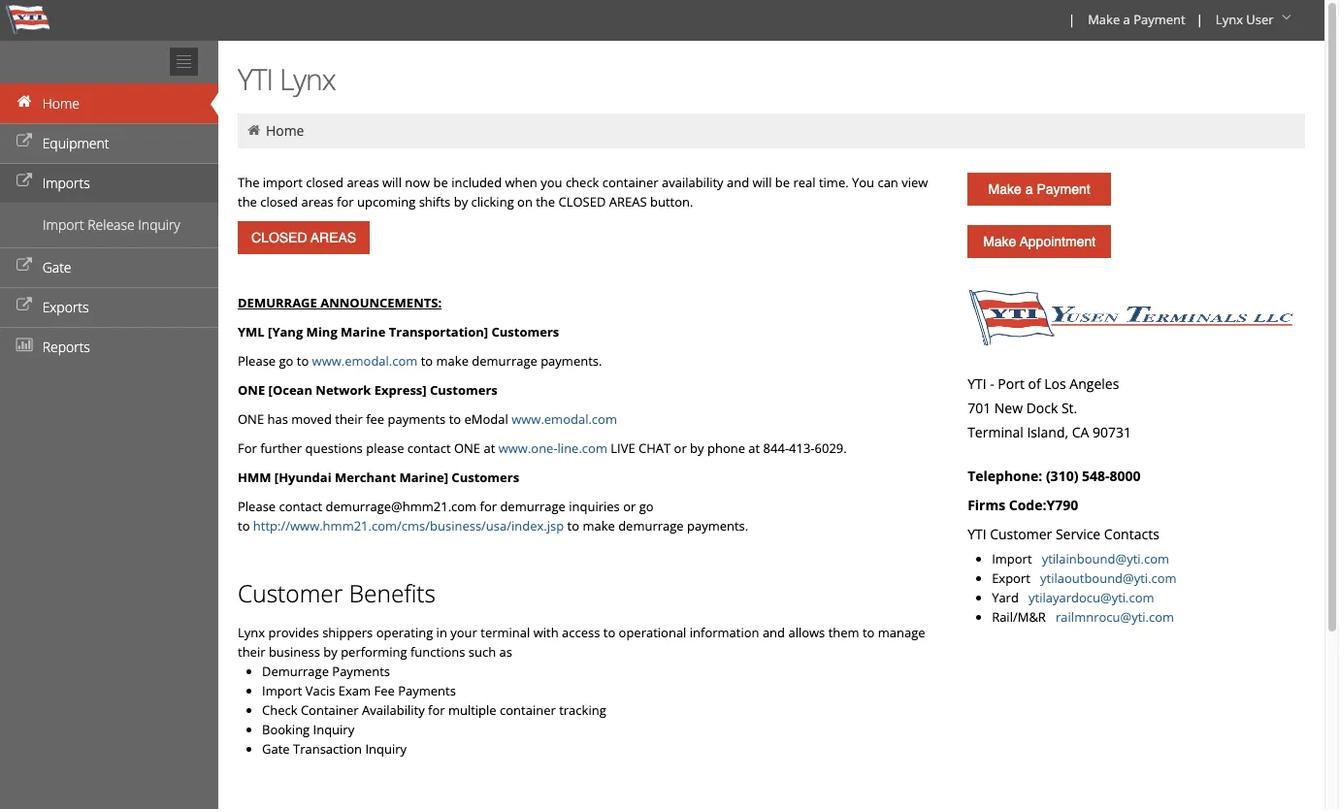 Task type: describe. For each thing, give the bounding box(es) containing it.
exports link
[[0, 287, 218, 327]]

ca
[[1072, 423, 1089, 442]]

1 horizontal spatial payments
[[398, 682, 456, 700]]

allows
[[789, 624, 825, 642]]

0 vertical spatial demurrage
[[472, 352, 538, 370]]

shippers
[[322, 624, 373, 642]]

2 be from the left
[[775, 174, 790, 191]]

one has moved their fee payments to emodal www.emodal.com
[[238, 411, 617, 428]]

you
[[541, 174, 562, 191]]

booking
[[262, 721, 310, 739]]

http://www.hmm21.com/cms/business/usa/index.jsp
[[253, 517, 564, 535]]

1 vertical spatial make
[[583, 517, 615, 535]]

the import closed areas will now be included when you check container availability and will be real time.  you can view the closed areas for upcoming shifts by clicking on the closed areas button.
[[238, 174, 928, 211]]

import release inquiry link
[[0, 211, 218, 240]]

import for import release inquiry
[[43, 215, 84, 234]]

www.one-
[[499, 440, 558, 457]]

closed
[[559, 193, 606, 211]]

to up "[ocean"
[[297, 352, 309, 370]]

external link image for exports
[[15, 299, 34, 313]]

1 horizontal spatial www.emodal.com
[[512, 411, 617, 428]]

container
[[301, 702, 359, 719]]

with
[[533, 624, 559, 642]]

1 vertical spatial customer
[[238, 577, 343, 610]]

0 vertical spatial contact
[[407, 440, 451, 457]]

1 horizontal spatial inquiry
[[313, 721, 354, 739]]

code:y790
[[1009, 496, 1079, 514]]

0 horizontal spatial inquiry
[[138, 215, 180, 234]]

contacts
[[1104, 525, 1160, 544]]

fee
[[366, 411, 384, 428]]

chat
[[639, 440, 671, 457]]

lynx for provides
[[238, 624, 265, 642]]

6029.
[[815, 440, 847, 457]]

1 horizontal spatial or
[[674, 440, 687, 457]]

0 vertical spatial make a payment
[[1088, 11, 1186, 28]]

reports
[[42, 338, 90, 356]]

for
[[238, 440, 257, 457]]

telephone: (310) 548-8000
[[968, 467, 1141, 485]]

imports
[[42, 174, 90, 192]]

further
[[260, 440, 302, 457]]

new
[[995, 399, 1023, 417]]

exam
[[339, 682, 371, 700]]

equipment link
[[0, 123, 218, 163]]

import release inquiry
[[43, 215, 180, 234]]

vacis
[[305, 682, 335, 700]]

0 vertical spatial their
[[335, 411, 363, 428]]

2 | from the left
[[1196, 11, 1203, 28]]

and inside the import closed areas will now be included when you check container availability and will be real time.  you can view the closed areas for upcoming shifts by clicking on the closed areas button.
[[727, 174, 749, 191]]

0 vertical spatial a
[[1124, 11, 1131, 28]]

www.one-line.com link
[[499, 440, 608, 457]]

clicking
[[471, 193, 514, 211]]

413-
[[789, 440, 815, 457]]

0 vertical spatial customers
[[492, 323, 559, 341]]

hmm
[[238, 469, 271, 486]]

them
[[829, 624, 860, 642]]

marine
[[341, 323, 386, 341]]

(310)
[[1046, 467, 1079, 485]]

external link image for equipment
[[15, 135, 34, 148]]

0 vertical spatial closed
[[306, 174, 344, 191]]

ytilayardocu@yti.com link
[[1029, 589, 1155, 607]]

imports link
[[0, 163, 218, 203]]

payments
[[388, 411, 446, 428]]

phone
[[707, 440, 745, 457]]

701
[[968, 399, 991, 417]]

1 horizontal spatial home
[[266, 121, 304, 140]]

when
[[505, 174, 538, 191]]

information
[[690, 624, 759, 642]]

service
[[1056, 525, 1101, 544]]

view
[[902, 174, 928, 191]]

please go to www.emodal.com to make demurrage payments.
[[238, 352, 602, 370]]

for inside the import closed areas will now be included when you check container availability and will be real time.  you can view the closed areas for upcoming shifts by clicking on the closed areas button.
[[337, 193, 354, 211]]

customers for hmm [hyundai merchant marine] customers
[[452, 469, 519, 486]]

please for please go to www.emodal.com to make demurrage payments.
[[238, 352, 276, 370]]

railmnrocu@yti.com
[[1056, 609, 1174, 626]]

1 vertical spatial lynx
[[279, 59, 336, 99]]

2 vertical spatial make
[[983, 234, 1017, 249]]

yard
[[992, 589, 1026, 607]]

terminal
[[481, 624, 530, 642]]

moved
[[291, 411, 332, 428]]

the
[[238, 174, 260, 191]]

[yang
[[268, 323, 303, 341]]

check
[[262, 702, 298, 719]]

line.com
[[558, 440, 608, 457]]

1 horizontal spatial home image
[[246, 123, 263, 137]]

one [ocean network express] customers
[[238, 381, 498, 399]]

gate inside the lynx provides shippers operating in your terminal with access to operational information and allows them to manage their business by performing functions such as demurrage payments import vacis exam fee payments check container availability for multiple container tracking booking inquiry gate transaction inquiry
[[262, 741, 290, 758]]

1 horizontal spatial home link
[[266, 121, 304, 140]]

http://www.hmm21.com/cms/business/usa/index.jsp link
[[253, 517, 564, 535]]

make appointment link
[[968, 225, 1111, 258]]

terminal
[[968, 423, 1024, 442]]

make appointment
[[983, 234, 1096, 249]]

0 vertical spatial home image
[[15, 95, 34, 109]]

access
[[562, 624, 600, 642]]

go inside please contact demurrage@hmm21.com for demurrage inquiries or go to
[[639, 498, 654, 515]]

1 vertical spatial make a payment
[[989, 181, 1091, 197]]

telephone:
[[968, 467, 1043, 485]]

import inside the lynx provides shippers operating in your terminal with access to operational information and allows them to manage their business by performing functions such as demurrage payments import vacis exam fee payments check container availability for multiple container tracking booking inquiry gate transaction inquiry
[[262, 682, 302, 700]]

to down inquiries
[[567, 517, 579, 535]]

availability
[[662, 174, 724, 191]]

exports
[[42, 298, 89, 316]]

shifts
[[419, 193, 451, 211]]

for inside the lynx provides shippers operating in your terminal with access to operational information and allows them to manage their business by performing functions such as demurrage payments import vacis exam fee payments check container availability for multiple container tracking booking inquiry gate transaction inquiry
[[428, 702, 445, 719]]

demurrage
[[238, 294, 317, 312]]

time.
[[819, 174, 849, 191]]

emodal
[[464, 411, 508, 428]]

yml [yang ming marine transportation] customers
[[238, 323, 559, 341]]

1 be from the left
[[433, 174, 448, 191]]

firms code:y790
[[968, 496, 1079, 514]]

demurrage@hmm21.com
[[326, 498, 477, 515]]

now
[[405, 174, 430, 191]]

railmnrocu@yti.com link
[[1056, 609, 1174, 626]]

inquiries
[[569, 498, 620, 515]]

1 horizontal spatial payment
[[1134, 11, 1186, 28]]

or inside please contact demurrage@hmm21.com for demurrage inquiries or go to
[[623, 498, 636, 515]]

2 at from the left
[[749, 440, 760, 457]]

1 vertical spatial make a payment link
[[968, 173, 1111, 206]]

please for please contact demurrage@hmm21.com for demurrage inquiries or go to
[[238, 498, 276, 515]]

[ocean
[[268, 381, 313, 399]]

to down transportation]
[[421, 352, 433, 370]]

2 horizontal spatial inquiry
[[365, 741, 407, 758]]

0 horizontal spatial payments
[[332, 663, 390, 680]]

user
[[1247, 11, 1274, 28]]

by inside the import closed areas will now be included when you check container availability and will be real time.  you can view the closed areas for upcoming shifts by clicking on the closed areas button.
[[454, 193, 468, 211]]

548-
[[1082, 467, 1110, 485]]

customers for one [ocean network express] customers
[[430, 381, 498, 399]]

to right access at the bottom left of the page
[[603, 624, 616, 642]]

ytilaoutbound@yti.com link
[[1040, 570, 1177, 587]]

one for one [ocean network express] customers
[[238, 381, 265, 399]]

please contact demurrage@hmm21.com for demurrage inquiries or go to
[[238, 498, 654, 535]]

equipment
[[42, 134, 109, 152]]

lynx provides shippers operating in your terminal with access to operational information and allows them to manage their business by performing functions such as demurrage payments import vacis exam fee payments check container availability for multiple container tracking booking inquiry gate transaction inquiry
[[238, 624, 926, 758]]



Task type: locate. For each thing, give the bounding box(es) containing it.
demurrage announcements:
[[238, 294, 442, 312]]

please down hmm
[[238, 498, 276, 515]]

1 vertical spatial make
[[989, 181, 1022, 197]]

external link image for imports
[[15, 175, 34, 188]]

please inside please contact demurrage@hmm21.com for demurrage inquiries or go to
[[238, 498, 276, 515]]

1 horizontal spatial go
[[639, 498, 654, 515]]

0 horizontal spatial customer
[[238, 577, 343, 610]]

transportation]
[[389, 323, 488, 341]]

angle down image
[[1277, 11, 1297, 24]]

for up http://www.hmm21.com/cms/business/usa/index.jsp to make demurrage payments.
[[480, 498, 497, 515]]

hmm [hyundai merchant marine] customers
[[238, 469, 519, 486]]

1 vertical spatial and
[[763, 624, 785, 642]]

0 horizontal spatial home
[[42, 94, 80, 113]]

2 horizontal spatial lynx
[[1216, 11, 1243, 28]]

external link image inside the exports link
[[15, 299, 34, 313]]

inquiry down container
[[313, 721, 354, 739]]

real
[[793, 174, 816, 191]]

1 horizontal spatial at
[[749, 440, 760, 457]]

customer up provides
[[238, 577, 343, 610]]

1 vertical spatial for
[[480, 498, 497, 515]]

ytilainbound@yti.com link
[[1042, 550, 1170, 568]]

1 horizontal spatial lynx
[[279, 59, 336, 99]]

2 vertical spatial external link image
[[15, 299, 34, 313]]

gate right external link icon
[[42, 258, 71, 277]]

container up areas at the top of page
[[603, 174, 659, 191]]

for left upcoming
[[337, 193, 354, 211]]

home link down yti lynx
[[266, 121, 304, 140]]

be up shifts
[[433, 174, 448, 191]]

0 horizontal spatial areas
[[301, 193, 334, 211]]

payments. up line.com
[[541, 352, 602, 370]]

closed
[[306, 174, 344, 191], [260, 193, 298, 211]]

0 horizontal spatial a
[[1026, 181, 1033, 197]]

0 vertical spatial make a payment link
[[1079, 0, 1193, 41]]

import
[[43, 215, 84, 234], [992, 550, 1032, 568], [262, 682, 302, 700]]

for left 'multiple'
[[428, 702, 445, 719]]

by inside the lynx provides shippers operating in your terminal with access to operational information and allows them to manage their business by performing functions such as demurrage payments import vacis exam fee payments check container availability for multiple container tracking booking inquiry gate transaction inquiry
[[324, 643, 338, 661]]

|
[[1069, 11, 1076, 28], [1196, 11, 1203, 28]]

0 horizontal spatial home link
[[0, 83, 218, 123]]

will left real
[[753, 174, 772, 191]]

island,
[[1027, 423, 1069, 442]]

2 vertical spatial one
[[454, 440, 480, 457]]

1 vertical spatial yti
[[968, 375, 987, 393]]

payment up appointment
[[1037, 181, 1091, 197]]

business
[[269, 643, 320, 661]]

0 vertical spatial make
[[1088, 11, 1120, 28]]

yti for yti - port of los angeles 701 new dock st. terminal island, ca 90731
[[968, 375, 987, 393]]

844-
[[763, 440, 789, 457]]

be left real
[[775, 174, 790, 191]]

bar chart image
[[15, 339, 34, 352]]

yti - port of los angeles 701 new dock st. terminal island, ca 90731
[[968, 375, 1132, 442]]

make down transportation]
[[436, 352, 469, 370]]

their left fee
[[335, 411, 363, 428]]

los
[[1045, 375, 1066, 393]]

0 vertical spatial payments.
[[541, 352, 602, 370]]

areas
[[347, 174, 379, 191], [301, 193, 334, 211]]

0 horizontal spatial be
[[433, 174, 448, 191]]

0 horizontal spatial payment
[[1037, 181, 1091, 197]]

0 horizontal spatial www.emodal.com link
[[312, 352, 418, 370]]

transaction
[[293, 741, 362, 758]]

operational
[[619, 624, 687, 642]]

inquiry right release
[[138, 215, 180, 234]]

2 vertical spatial by
[[324, 643, 338, 661]]

0 vertical spatial payments
[[332, 663, 390, 680]]

of
[[1028, 375, 1041, 393]]

by down shippers
[[324, 643, 338, 661]]

2 horizontal spatial import
[[992, 550, 1032, 568]]

the down the
[[238, 193, 257, 211]]

in
[[436, 624, 447, 642]]

check
[[566, 174, 599, 191]]

home inside home link
[[42, 94, 80, 113]]

1 vertical spatial closed
[[260, 193, 298, 211]]

0 vertical spatial make
[[436, 352, 469, 370]]

3 external link image from the top
[[15, 299, 34, 313]]

customer down firms code:y790
[[990, 525, 1052, 544]]

www.emodal.com link down marine on the left top of page
[[312, 352, 418, 370]]

1 will from the left
[[382, 174, 402, 191]]

ytilayardocu@yti.com
[[1029, 589, 1155, 607]]

8000
[[1110, 467, 1141, 485]]

external link image left imports
[[15, 175, 34, 188]]

gate
[[42, 258, 71, 277], [262, 741, 290, 758]]

1 vertical spatial external link image
[[15, 175, 34, 188]]

customer benefits
[[238, 577, 436, 610]]

1 vertical spatial gate
[[262, 741, 290, 758]]

by down included
[[454, 193, 468, 211]]

yti customer service contacts
[[968, 525, 1160, 544]]

0 vertical spatial lynx
[[1216, 11, 1243, 28]]

www.emodal.com down marine on the left top of page
[[312, 352, 418, 370]]

demurrage
[[262, 663, 329, 680]]

contact down one has moved their fee payments to emodal www.emodal.com
[[407, 440, 451, 457]]

payments. down phone
[[687, 517, 749, 535]]

performing
[[341, 643, 407, 661]]

home link up the equipment
[[0, 83, 218, 123]]

www.emodal.com link for one has moved their fee payments to emodal www.emodal.com
[[512, 411, 617, 428]]

0 vertical spatial payment
[[1134, 11, 1186, 28]]

to inside please contact demurrage@hmm21.com for demurrage inquiries or go to
[[238, 517, 250, 535]]

www.emodal.com link up www.one-line.com link
[[512, 411, 617, 428]]

make a payment
[[1088, 11, 1186, 28], [989, 181, 1091, 197]]

yti for yti lynx
[[238, 59, 273, 99]]

1 | from the left
[[1069, 11, 1076, 28]]

on
[[517, 193, 533, 211]]

lynx for user
[[1216, 11, 1243, 28]]

1 horizontal spatial a
[[1124, 11, 1131, 28]]

import up export
[[992, 550, 1032, 568]]

demurrage inside please contact demurrage@hmm21.com for demurrage inquiries or go to
[[500, 498, 566, 515]]

0 vertical spatial home
[[42, 94, 80, 113]]

1 horizontal spatial closed
[[306, 174, 344, 191]]

please
[[238, 352, 276, 370], [238, 498, 276, 515]]

0 vertical spatial areas
[[347, 174, 379, 191]]

home down yti lynx
[[266, 121, 304, 140]]

demurrage down inquiries
[[618, 517, 684, 535]]

to down hmm
[[238, 517, 250, 535]]

external link image up bar chart icon
[[15, 299, 34, 313]]

1 vertical spatial inquiry
[[313, 721, 354, 739]]

express]
[[374, 381, 427, 399]]

1 vertical spatial a
[[1026, 181, 1033, 197]]

0 horizontal spatial container
[[500, 702, 556, 719]]

go right inquiries
[[639, 498, 654, 515]]

at
[[484, 440, 495, 457], [749, 440, 760, 457]]

payments.
[[541, 352, 602, 370], [687, 517, 749, 535]]

2 vertical spatial import
[[262, 682, 302, 700]]

0 vertical spatial and
[[727, 174, 749, 191]]

www.emodal.com link
[[312, 352, 418, 370], [512, 411, 617, 428]]

0 vertical spatial www.emodal.com link
[[312, 352, 418, 370]]

lynx inside the lynx provides shippers operating in your terminal with access to operational information and allows them to manage their business by performing functions such as demurrage payments import vacis exam fee payments check container availability for multiple container tracking booking inquiry gate transaction inquiry
[[238, 624, 265, 642]]

1 vertical spatial areas
[[301, 193, 334, 211]]

1 the from the left
[[238, 193, 257, 211]]

None submit
[[238, 221, 370, 254]]

external link image inside imports link
[[15, 175, 34, 188]]

home image
[[15, 95, 34, 109], [246, 123, 263, 137]]

tracking
[[559, 702, 606, 719]]

make down inquiries
[[583, 517, 615, 535]]

0 horizontal spatial will
[[382, 174, 402, 191]]

areas down import
[[301, 193, 334, 211]]

1 vertical spatial contact
[[279, 498, 322, 515]]

1 horizontal spatial by
[[454, 193, 468, 211]]

2 vertical spatial lynx
[[238, 624, 265, 642]]

0 horizontal spatial gate
[[42, 258, 71, 277]]

1 at from the left
[[484, 440, 495, 457]]

payment left lynx user
[[1134, 11, 1186, 28]]

ytilainbound@yti.com
[[1042, 550, 1170, 568]]

or right chat
[[674, 440, 687, 457]]

areas
[[609, 193, 647, 211]]

0 horizontal spatial for
[[337, 193, 354, 211]]

gate inside "link"
[[42, 258, 71, 277]]

marine]
[[399, 469, 448, 486]]

included
[[451, 174, 502, 191]]

container
[[603, 174, 659, 191], [500, 702, 556, 719]]

questions
[[305, 440, 363, 457]]

1 horizontal spatial be
[[775, 174, 790, 191]]

0 vertical spatial yti
[[238, 59, 273, 99]]

import up check
[[262, 682, 302, 700]]

or
[[674, 440, 687, 457], [623, 498, 636, 515]]

closed down import
[[260, 193, 298, 211]]

0 vertical spatial www.emodal.com
[[312, 352, 418, 370]]

0 horizontal spatial by
[[324, 643, 338, 661]]

contact down [hyundai
[[279, 498, 322, 515]]

angeles
[[1070, 375, 1119, 393]]

home link
[[0, 83, 218, 123], [266, 121, 304, 140]]

0 horizontal spatial www.emodal.com
[[312, 352, 418, 370]]

1 horizontal spatial areas
[[347, 174, 379, 191]]

their inside the lynx provides shippers operating in your terminal with access to operational information and allows them to manage their business by performing functions such as demurrage payments import vacis exam fee payments check container availability for multiple container tracking booking inquiry gate transaction inquiry
[[238, 643, 265, 661]]

demurrage up http://www.hmm21.com/cms/business/usa/index.jsp to make demurrage payments.
[[500, 498, 566, 515]]

contact inside please contact demurrage@hmm21.com for demurrage inquiries or go to
[[279, 498, 322, 515]]

0 vertical spatial container
[[603, 174, 659, 191]]

the down you
[[536, 193, 555, 211]]

0 horizontal spatial and
[[727, 174, 749, 191]]

to right them
[[863, 624, 875, 642]]

yti lynx
[[238, 59, 336, 99]]

1 vertical spatial payment
[[1037, 181, 1091, 197]]

make
[[1088, 11, 1120, 28], [989, 181, 1022, 197], [983, 234, 1017, 249]]

1 horizontal spatial will
[[753, 174, 772, 191]]

and inside the lynx provides shippers operating in your terminal with access to operational information and allows them to manage their business by performing functions such as demurrage payments import vacis exam fee payments check container availability for multiple container tracking booking inquiry gate transaction inquiry
[[763, 624, 785, 642]]

1 please from the top
[[238, 352, 276, 370]]

2 horizontal spatial by
[[690, 440, 704, 457]]

0 horizontal spatial home image
[[15, 95, 34, 109]]

0 vertical spatial gate
[[42, 258, 71, 277]]

0 vertical spatial inquiry
[[138, 215, 180, 234]]

1 vertical spatial container
[[500, 702, 556, 719]]

go down [yang
[[279, 352, 293, 370]]

go
[[279, 352, 293, 370], [639, 498, 654, 515]]

live
[[611, 440, 635, 457]]

payment
[[1134, 11, 1186, 28], [1037, 181, 1091, 197]]

customers right transportation]
[[492, 323, 559, 341]]

0 horizontal spatial contact
[[279, 498, 322, 515]]

inquiry down availability at the left bottom
[[365, 741, 407, 758]]

1 horizontal spatial |
[[1196, 11, 1203, 28]]

yti for yti customer service contacts
[[968, 525, 987, 544]]

one down emodal
[[454, 440, 480, 457]]

2 vertical spatial demurrage
[[618, 517, 684, 535]]

1 horizontal spatial customer
[[990, 525, 1052, 544]]

as
[[499, 643, 512, 661]]

www.emodal.com link for to make demurrage payments.
[[312, 352, 418, 370]]

0 vertical spatial go
[[279, 352, 293, 370]]

one left has
[[238, 411, 264, 428]]

gate down booking
[[262, 741, 290, 758]]

1 horizontal spatial www.emodal.com link
[[512, 411, 617, 428]]

closed right import
[[306, 174, 344, 191]]

container inside the import closed areas will now be included when you check container availability and will be real time.  you can view the closed areas for upcoming shifts by clicking on the closed areas button.
[[603, 174, 659, 191]]

lynx
[[1216, 11, 1243, 28], [279, 59, 336, 99], [238, 624, 265, 642]]

to left emodal
[[449, 411, 461, 428]]

one left "[ocean"
[[238, 381, 265, 399]]

network
[[316, 381, 371, 399]]

0 vertical spatial import
[[43, 215, 84, 234]]

1 vertical spatial home
[[266, 121, 304, 140]]

1 horizontal spatial container
[[603, 174, 659, 191]]

0 vertical spatial for
[[337, 193, 354, 211]]

www.emodal.com up www.one-line.com link
[[512, 411, 617, 428]]

will up upcoming
[[382, 174, 402, 191]]

payments up availability at the left bottom
[[398, 682, 456, 700]]

external link image
[[15, 135, 34, 148], [15, 175, 34, 188], [15, 299, 34, 313]]

home image up equipment link
[[15, 95, 34, 109]]

0 horizontal spatial their
[[238, 643, 265, 661]]

at down emodal
[[484, 440, 495, 457]]

1 vertical spatial www.emodal.com link
[[512, 411, 617, 428]]

customers up emodal
[[430, 381, 498, 399]]

1 horizontal spatial contact
[[407, 440, 451, 457]]

benefits
[[349, 577, 436, 610]]

0 vertical spatial or
[[674, 440, 687, 457]]

make
[[436, 352, 469, 370], [583, 517, 615, 535]]

reports link
[[0, 327, 218, 367]]

payments
[[332, 663, 390, 680], [398, 682, 456, 700]]

0 horizontal spatial closed
[[260, 193, 298, 211]]

by
[[454, 193, 468, 211], [690, 440, 704, 457], [324, 643, 338, 661]]

dock
[[1027, 399, 1058, 417]]

please
[[366, 440, 404, 457]]

90731
[[1093, 423, 1132, 442]]

yml
[[238, 323, 265, 341]]

1 external link image from the top
[[15, 135, 34, 148]]

0 horizontal spatial the
[[238, 193, 257, 211]]

2 please from the top
[[238, 498, 276, 515]]

ming
[[306, 323, 338, 341]]

0 vertical spatial by
[[454, 193, 468, 211]]

contact
[[407, 440, 451, 457], [279, 498, 322, 515]]

0 horizontal spatial |
[[1069, 11, 1076, 28]]

to
[[297, 352, 309, 370], [421, 352, 433, 370], [449, 411, 461, 428], [238, 517, 250, 535], [567, 517, 579, 535], [603, 624, 616, 642], [863, 624, 875, 642]]

demurrage up emodal
[[472, 352, 538, 370]]

1 vertical spatial by
[[690, 440, 704, 457]]

for inside please contact demurrage@hmm21.com for demurrage inquiries or go to
[[480, 498, 497, 515]]

2 external link image from the top
[[15, 175, 34, 188]]

2 vertical spatial yti
[[968, 525, 987, 544]]

1 horizontal spatial make
[[583, 517, 615, 535]]

1 vertical spatial demurrage
[[500, 498, 566, 515]]

and right availability
[[727, 174, 749, 191]]

ytilaoutbound@yti.com
[[1040, 570, 1177, 587]]

one for one has moved their fee payments to emodal www.emodal.com
[[238, 411, 264, 428]]

external link image inside equipment link
[[15, 135, 34, 148]]

2 vertical spatial inquiry
[[365, 741, 407, 758]]

multiple
[[448, 702, 497, 719]]

customers up http://www.hmm21.com/cms/business/usa/index.jsp to make demurrage payments.
[[452, 469, 519, 486]]

gate link
[[0, 247, 218, 287]]

their left business
[[238, 643, 265, 661]]

st.
[[1062, 399, 1078, 417]]

release
[[88, 215, 135, 234]]

container left tracking
[[500, 702, 556, 719]]

container inside the lynx provides shippers operating in your terminal with access to operational information and allows them to manage their business by performing functions such as demurrage payments import vacis exam fee payments check container availability for multiple container tracking booking inquiry gate transaction inquiry
[[500, 702, 556, 719]]

1 horizontal spatial import
[[262, 682, 302, 700]]

external link image
[[15, 259, 34, 273]]

or right inquiries
[[623, 498, 636, 515]]

by left phone
[[690, 440, 704, 457]]

will
[[382, 174, 402, 191], [753, 174, 772, 191]]

0 horizontal spatial payments.
[[541, 352, 602, 370]]

and left "allows"
[[763, 624, 785, 642]]

import ytilainbound@yti.com
[[992, 550, 1170, 568]]

import down imports
[[43, 215, 84, 234]]

2 will from the left
[[753, 174, 772, 191]]

at left 844-
[[749, 440, 760, 457]]

please down yml on the left top of the page
[[238, 352, 276, 370]]

payments up exam
[[332, 663, 390, 680]]

home image up the
[[246, 123, 263, 137]]

yti inside yti - port of los angeles 701 new dock st. terminal island, ca 90731
[[968, 375, 987, 393]]

1 vertical spatial import
[[992, 550, 1032, 568]]

0 horizontal spatial go
[[279, 352, 293, 370]]

home up the equipment
[[42, 94, 80, 113]]

import for import ytilainbound@yti.com
[[992, 550, 1032, 568]]

1 vertical spatial payments.
[[687, 517, 749, 535]]

external link image left the equipment
[[15, 135, 34, 148]]

areas up upcoming
[[347, 174, 379, 191]]

2 the from the left
[[536, 193, 555, 211]]



Task type: vqa. For each thing, say whether or not it's contained in the screenshot.


